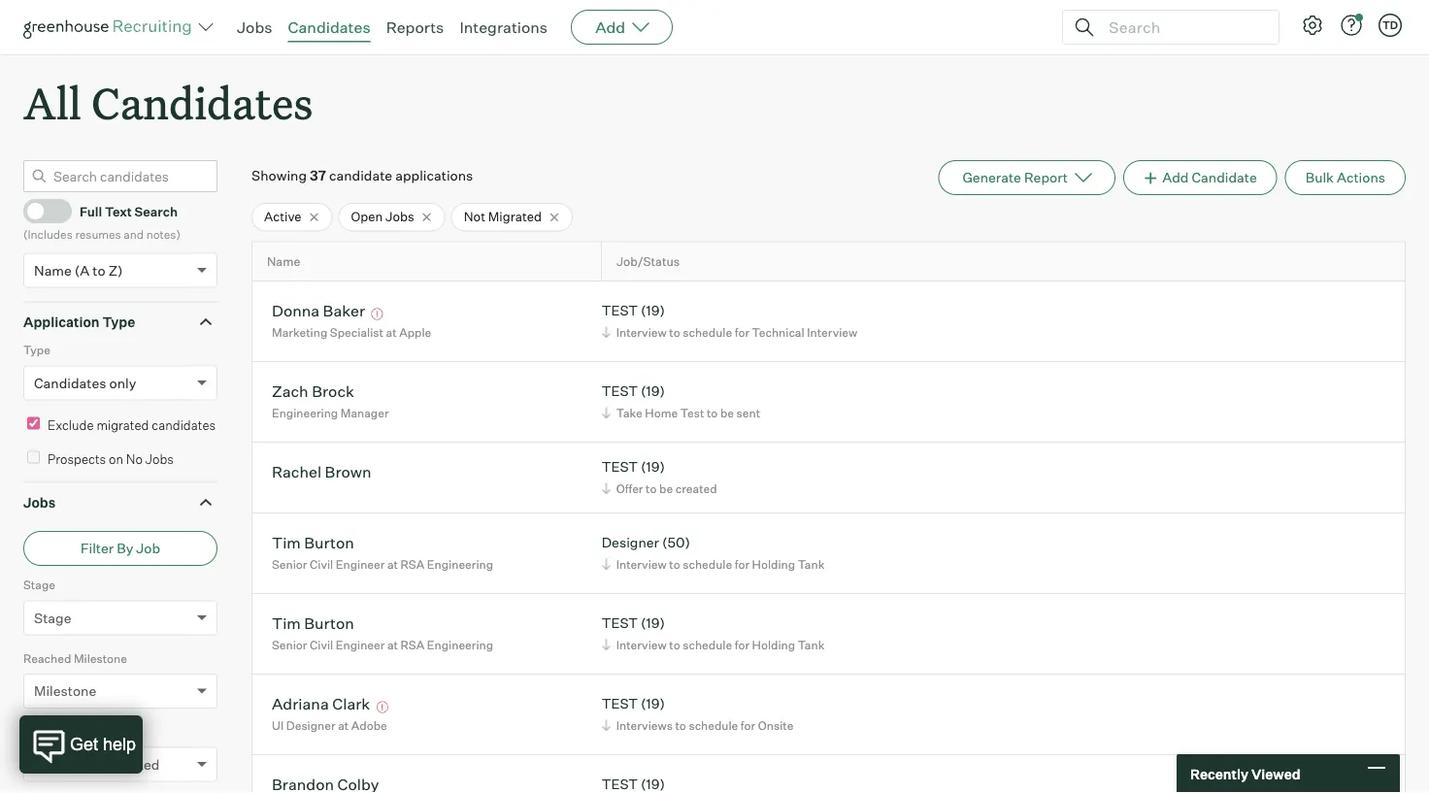 Task type: locate. For each thing, give the bounding box(es) containing it.
1 vertical spatial civil
[[310, 638, 333, 652]]

donna baker
[[272, 301, 365, 320]]

0 vertical spatial tank
[[798, 557, 825, 572]]

1 horizontal spatial name
[[267, 254, 300, 269]]

baker
[[323, 301, 365, 320]]

be left sent
[[721, 406, 734, 420]]

candidates down the jobs link
[[91, 74, 313, 131]]

schedule for test (19) interviews to schedule for onsite
[[689, 719, 739, 733]]

interview to schedule for holding tank link up test (19) interviews to schedule for onsite
[[599, 636, 830, 654]]

senior up adriana
[[272, 638, 307, 652]]

holding up test (19) interview to schedule for holding tank
[[752, 557, 796, 572]]

not migrated
[[464, 209, 542, 225]]

to right the offer
[[646, 482, 657, 496]]

post
[[46, 725, 71, 739], [61, 756, 90, 773]]

tim for test
[[272, 614, 301, 633]]

2 vertical spatial job
[[34, 756, 58, 773]]

be inside test (19) take home test to be sent
[[721, 406, 734, 420]]

0 vertical spatial job post submitted
[[23, 725, 131, 739]]

candidates right the jobs link
[[288, 17, 371, 37]]

for up test (19) interview to schedule for holding tank
[[735, 557, 750, 572]]

test inside test (19) interviews to schedule for onsite
[[602, 696, 638, 713]]

1 vertical spatial milestone
[[34, 683, 96, 700]]

post down reached
[[46, 725, 71, 739]]

adriana
[[272, 694, 329, 714]]

milestone down stage element
[[74, 652, 127, 666]]

1 tim burton link from the top
[[272, 533, 354, 555]]

for left the onsite
[[741, 719, 756, 733]]

1 rsa from the top
[[401, 557, 425, 572]]

candidates link
[[288, 17, 371, 37]]

(19) inside test (19) interview to schedule for technical interview
[[641, 302, 665, 319]]

1 vertical spatial tim
[[272, 614, 301, 633]]

test for test (19) interview to schedule for technical interview
[[602, 302, 638, 319]]

interview down (50)
[[617, 557, 667, 572]]

name for name
[[267, 254, 300, 269]]

schedule inside test (19) interview to schedule for holding tank
[[683, 638, 732, 652]]

holding inside designer (50) interview to schedule for holding tank
[[752, 557, 796, 572]]

1 horizontal spatial designer
[[602, 534, 660, 551]]

test inside test (19) offer to be created
[[602, 459, 638, 476]]

1 (19) from the top
[[641, 302, 665, 319]]

0 vertical spatial tim
[[272, 533, 301, 552]]

2 test from the top
[[602, 383, 638, 400]]

0 vertical spatial candidates
[[288, 17, 371, 37]]

(19) inside test (19) interview to schedule for holding tank
[[641, 615, 665, 632]]

tank inside test (19) interview to schedule for holding tank
[[798, 638, 825, 652]]

designer
[[602, 534, 660, 551], [286, 719, 336, 733]]

jobs right no
[[146, 451, 174, 467]]

for
[[735, 325, 750, 340], [735, 557, 750, 572], [735, 638, 750, 652], [741, 719, 756, 733]]

zach brock link
[[272, 381, 355, 404]]

0 vertical spatial job
[[136, 540, 160, 557]]

to inside designer (50) interview to schedule for holding tank
[[670, 557, 681, 572]]

engineer for designer (50)
[[336, 557, 385, 572]]

test
[[681, 406, 705, 420]]

name down active
[[267, 254, 300, 269]]

candidates inside type element
[[34, 375, 106, 392]]

to inside test (19) interviews to schedule for onsite
[[676, 719, 687, 733]]

candidates up exclude
[[34, 375, 106, 392]]

schedule inside test (19) interview to schedule for technical interview
[[683, 325, 732, 340]]

to right test
[[707, 406, 718, 420]]

(19) inside test (19) offer to be created
[[641, 459, 665, 476]]

interview for test (19) interview to schedule for holding tank
[[617, 638, 667, 652]]

interview to schedule for holding tank link
[[599, 555, 830, 574], [599, 636, 830, 654]]

test (19)
[[602, 776, 665, 793]]

interview to schedule for holding tank link down (50)
[[599, 555, 830, 574]]

interview for designer (50) interview to schedule for holding tank
[[617, 557, 667, 572]]

(19) for test (19) interview to schedule for technical interview
[[641, 302, 665, 319]]

1 vertical spatial type
[[23, 343, 50, 358]]

0 vertical spatial add
[[596, 17, 626, 37]]

0 vertical spatial senior
[[272, 557, 307, 572]]

schedule left the onsite
[[689, 719, 739, 733]]

3 test from the top
[[602, 459, 638, 476]]

0 vertical spatial engineering
[[272, 406, 338, 420]]

to inside test (19) take home test to be sent
[[707, 406, 718, 420]]

6 test from the top
[[602, 776, 638, 793]]

2 tim burton senior civil engineer at rsa engineering from the top
[[272, 614, 494, 652]]

test for test (19) interview to schedule for holding tank
[[602, 615, 638, 632]]

1 vertical spatial be
[[660, 482, 673, 496]]

burton for test (19)
[[304, 614, 354, 633]]

adriana clark link
[[272, 694, 370, 717]]

civil down rachel brown link
[[310, 557, 333, 572]]

to
[[93, 262, 106, 279], [670, 325, 681, 340], [707, 406, 718, 420], [646, 482, 657, 496], [670, 557, 681, 572], [670, 638, 681, 652], [676, 719, 687, 733]]

holding inside test (19) interview to schedule for holding tank
[[752, 638, 796, 652]]

generate
[[963, 169, 1022, 186]]

tim for designer
[[272, 533, 301, 552]]

1 vertical spatial interview to schedule for holding tank link
[[599, 636, 830, 654]]

1 vertical spatial holding
[[752, 638, 796, 652]]

tim burton senior civil engineer at rsa engineering for test (19)
[[272, 614, 494, 652]]

migrated
[[97, 417, 149, 433]]

0 vertical spatial milestone
[[74, 652, 127, 666]]

Prospects on No Jobs checkbox
[[27, 451, 40, 464]]

to left z)
[[93, 262, 106, 279]]

schedule for test (19) interview to schedule for technical interview
[[683, 325, 732, 340]]

tim up adriana
[[272, 614, 301, 633]]

2 rsa from the top
[[401, 638, 425, 652]]

candidates only
[[34, 375, 136, 392]]

1 tim from the top
[[272, 533, 301, 552]]

to inside test (19) interview to schedule for holding tank
[[670, 638, 681, 652]]

brock
[[312, 381, 355, 401]]

post down reached milestone 'element'
[[61, 756, 90, 773]]

burton up adriana clark
[[304, 614, 354, 633]]

for inside designer (50) interview to schedule for holding tank
[[735, 557, 750, 572]]

add button
[[571, 10, 673, 45]]

0 horizontal spatial designer
[[286, 719, 336, 733]]

clark
[[332, 694, 370, 714]]

be inside test (19) offer to be created
[[660, 482, 673, 496]]

actions
[[1338, 169, 1386, 186]]

(19) for test (19) offer to be created
[[641, 459, 665, 476]]

td button
[[1379, 14, 1403, 37]]

add candidate link
[[1124, 160, 1278, 195]]

candidates for candidates only
[[34, 375, 106, 392]]

no
[[126, 451, 143, 467]]

job post submitted
[[23, 725, 131, 739], [34, 756, 160, 773]]

test
[[602, 302, 638, 319], [602, 383, 638, 400], [602, 459, 638, 476], [602, 615, 638, 632], [602, 696, 638, 713], [602, 776, 638, 793]]

1 senior from the top
[[272, 557, 307, 572]]

2 senior from the top
[[272, 638, 307, 652]]

1 vertical spatial job post submitted
[[34, 756, 160, 773]]

0 vertical spatial interview to schedule for holding tank link
[[599, 555, 830, 574]]

1 burton from the top
[[304, 533, 354, 552]]

engineer
[[336, 557, 385, 572], [336, 638, 385, 652]]

to up test (19) interviews to schedule for onsite
[[670, 638, 681, 652]]

milestone
[[74, 652, 127, 666], [34, 683, 96, 700]]

engineer for test (19)
[[336, 638, 385, 652]]

to for designer (50) interview to schedule for holding tank
[[670, 557, 681, 572]]

civil for test (19)
[[310, 638, 333, 652]]

tim burton link up adriana clark
[[272, 614, 354, 636]]

civil up adriana clark
[[310, 638, 333, 652]]

take home test to be sent link
[[599, 404, 766, 422]]

5 (19) from the top
[[641, 696, 665, 713]]

(19) down the job/status
[[641, 302, 665, 319]]

be
[[721, 406, 734, 420], [660, 482, 673, 496]]

1 horizontal spatial type
[[102, 313, 135, 330]]

1 tank from the top
[[798, 557, 825, 572]]

(19) down interviews on the bottom of page
[[641, 776, 665, 793]]

to for test (19) interviews to schedule for onsite
[[676, 719, 687, 733]]

for inside test (19) interview to schedule for technical interview
[[735, 325, 750, 340]]

test for test (19) interviews to schedule for onsite
[[602, 696, 638, 713]]

holding
[[752, 557, 796, 572], [752, 638, 796, 652]]

for for designer (50) interview to schedule for holding tank
[[735, 557, 750, 572]]

test inside test (19) interview to schedule for holding tank
[[602, 615, 638, 632]]

schedule
[[683, 325, 732, 340], [683, 557, 732, 572], [683, 638, 732, 652], [689, 719, 739, 733]]

job inside 'button'
[[136, 540, 160, 557]]

for up test (19) interviews to schedule for onsite
[[735, 638, 750, 652]]

type down application
[[23, 343, 50, 358]]

rachel brown
[[272, 462, 372, 482]]

all candidates
[[23, 74, 313, 131]]

to inside test (19) interview to schedule for technical interview
[[670, 325, 681, 340]]

type element
[[23, 341, 218, 414]]

name for name (a to z)
[[34, 262, 72, 279]]

0 horizontal spatial add
[[596, 17, 626, 37]]

0 vertical spatial post
[[46, 725, 71, 739]]

0 vertical spatial tim burton senior civil engineer at rsa engineering
[[272, 533, 494, 572]]

2 tim from the top
[[272, 614, 301, 633]]

(19) up "home"
[[641, 383, 665, 400]]

onsite
[[758, 719, 794, 733]]

interview
[[617, 325, 667, 340], [807, 325, 858, 340], [617, 557, 667, 572], [617, 638, 667, 652]]

burton
[[304, 533, 354, 552], [304, 614, 354, 633]]

0 vertical spatial rsa
[[401, 557, 425, 572]]

to right interviews on the bottom of page
[[676, 719, 687, 733]]

marketing
[[272, 325, 328, 340]]

to inside test (19) offer to be created
[[646, 482, 657, 496]]

schedule inside designer (50) interview to schedule for holding tank
[[683, 557, 732, 572]]

2 holding from the top
[[752, 638, 796, 652]]

senior for designer (50)
[[272, 557, 307, 572]]

type down z)
[[102, 313, 135, 330]]

to for test (19) interview to schedule for holding tank
[[670, 638, 681, 652]]

tank for (50)
[[798, 557, 825, 572]]

for inside test (19) interviews to schedule for onsite
[[741, 719, 756, 733]]

1 vertical spatial rsa
[[401, 638, 425, 652]]

(19) inside test (19) take home test to be sent
[[641, 383, 665, 400]]

candidate
[[1192, 169, 1258, 186]]

exclude migrated candidates
[[48, 417, 216, 433]]

application
[[23, 313, 100, 330]]

1 vertical spatial senior
[[272, 638, 307, 652]]

1 test from the top
[[602, 302, 638, 319]]

interview inside designer (50) interview to schedule for holding tank
[[617, 557, 667, 572]]

burton down rachel brown link
[[304, 533, 354, 552]]

2 (19) from the top
[[641, 383, 665, 400]]

37
[[310, 167, 326, 184]]

tim down rachel at bottom
[[272, 533, 301, 552]]

at
[[386, 325, 397, 340], [388, 557, 398, 572], [388, 638, 398, 652], [338, 719, 349, 733]]

0 horizontal spatial be
[[660, 482, 673, 496]]

tim burton senior civil engineer at rsa engineering down "brown"
[[272, 533, 494, 572]]

6 (19) from the top
[[641, 776, 665, 793]]

text
[[105, 203, 132, 219]]

0 vertical spatial burton
[[304, 533, 354, 552]]

interview up interviews on the bottom of page
[[617, 638, 667, 652]]

burton for designer (50)
[[304, 533, 354, 552]]

2 tank from the top
[[798, 638, 825, 652]]

filter by job button
[[23, 532, 218, 567]]

tim burton senior civil engineer at rsa engineering for designer (50)
[[272, 533, 494, 572]]

for inside test (19) interview to schedule for holding tank
[[735, 638, 750, 652]]

resumes
[[75, 227, 121, 242]]

stage element
[[23, 576, 218, 650]]

designer left (50)
[[602, 534, 660, 551]]

schedule up test (19) interviews to schedule for onsite
[[683, 638, 732, 652]]

5 test from the top
[[602, 696, 638, 713]]

and
[[124, 227, 144, 242]]

2 vertical spatial candidates
[[34, 375, 106, 392]]

(19) up offer to be created link on the bottom of the page
[[641, 459, 665, 476]]

(19) inside test (19) interviews to schedule for onsite
[[641, 696, 665, 713]]

interview down the job/status
[[617, 325, 667, 340]]

be left "created" at the bottom of the page
[[660, 482, 673, 496]]

1 tim burton senior civil engineer at rsa engineering from the top
[[272, 533, 494, 572]]

name left (a
[[34, 262, 72, 279]]

2 tim burton link from the top
[[272, 614, 354, 636]]

1 vertical spatial tim burton senior civil engineer at rsa engineering
[[272, 614, 494, 652]]

2 civil from the top
[[310, 638, 333, 652]]

(19) down (50)
[[641, 615, 665, 632]]

4 test from the top
[[602, 615, 638, 632]]

designer down the adriana clark link
[[286, 719, 336, 733]]

0 vertical spatial civil
[[310, 557, 333, 572]]

1 vertical spatial engineer
[[336, 638, 385, 652]]

rsa
[[401, 557, 425, 572], [401, 638, 425, 652]]

to up test (19) take home test to be sent
[[670, 325, 681, 340]]

0 vertical spatial type
[[102, 313, 135, 330]]

1 horizontal spatial add
[[1163, 169, 1189, 186]]

engineer up clark at the left bottom
[[336, 638, 385, 652]]

submitted
[[73, 725, 131, 739], [92, 756, 160, 773]]

1 vertical spatial tim burton link
[[272, 614, 354, 636]]

tim burton senior civil engineer at rsa engineering up adriana clark has been in onsite for more than 21 days icon
[[272, 614, 494, 652]]

for for test (19) interviews to schedule for onsite
[[741, 719, 756, 733]]

0 vertical spatial tim burton link
[[272, 533, 354, 555]]

schedule left technical
[[683, 325, 732, 340]]

senior
[[272, 557, 307, 572], [272, 638, 307, 652]]

milestone down reached milestone
[[34, 683, 96, 700]]

0 vertical spatial holding
[[752, 557, 796, 572]]

1 vertical spatial engineering
[[427, 557, 494, 572]]

1 civil from the top
[[310, 557, 333, 572]]

rsa for test (19)
[[401, 638, 425, 652]]

filter
[[81, 540, 114, 557]]

senior down rachel at bottom
[[272, 557, 307, 572]]

migrated
[[488, 209, 542, 225]]

engineer down "brown"
[[336, 557, 385, 572]]

interview inside test (19) interview to schedule for holding tank
[[617, 638, 667, 652]]

(19) up interviews on the bottom of page
[[641, 696, 665, 713]]

checkmark image
[[32, 204, 47, 217]]

1 vertical spatial post
[[61, 756, 90, 773]]

2 vertical spatial engineering
[[427, 638, 494, 652]]

candidates
[[152, 417, 216, 433]]

engineering
[[272, 406, 338, 420], [427, 557, 494, 572], [427, 638, 494, 652]]

by
[[117, 540, 133, 557]]

0 vertical spatial engineer
[[336, 557, 385, 572]]

filter by job
[[81, 540, 160, 557]]

1 engineer from the top
[[336, 557, 385, 572]]

1 holding from the top
[[752, 557, 796, 572]]

2 interview to schedule for holding tank link from the top
[[599, 636, 830, 654]]

test inside test (19) take home test to be sent
[[602, 383, 638, 400]]

jobs right open
[[386, 209, 415, 225]]

1 vertical spatial tank
[[798, 638, 825, 652]]

for left technical
[[735, 325, 750, 340]]

schedule down (50)
[[683, 557, 732, 572]]

1 vertical spatial burton
[[304, 614, 354, 633]]

reports link
[[386, 17, 444, 37]]

1 interview to schedule for holding tank link from the top
[[599, 555, 830, 574]]

tank inside designer (50) interview to schedule for holding tank
[[798, 557, 825, 572]]

0 vertical spatial be
[[721, 406, 734, 420]]

to down (50)
[[670, 557, 681, 572]]

donna baker has been in technical interview for more than 14 days image
[[369, 309, 386, 320]]

1 vertical spatial job
[[23, 725, 44, 739]]

0 vertical spatial designer
[[602, 534, 660, 551]]

stage
[[23, 578, 55, 593], [34, 610, 71, 627]]

holding up the onsite
[[752, 638, 796, 652]]

1 horizontal spatial be
[[721, 406, 734, 420]]

add inside popup button
[[596, 17, 626, 37]]

0 horizontal spatial name
[[34, 262, 72, 279]]

1 vertical spatial add
[[1163, 169, 1189, 186]]

3 (19) from the top
[[641, 459, 665, 476]]

senior for test (19)
[[272, 638, 307, 652]]

tank
[[798, 557, 825, 572], [798, 638, 825, 652]]

type
[[102, 313, 135, 330], [23, 343, 50, 358]]

tim burton link down rachel brown link
[[272, 533, 354, 555]]

4 (19) from the top
[[641, 615, 665, 632]]

test inside test (19) interview to schedule for technical interview
[[602, 302, 638, 319]]

1 vertical spatial submitted
[[92, 756, 160, 773]]

schedule inside test (19) interviews to schedule for onsite
[[689, 719, 739, 733]]

2 burton from the top
[[304, 614, 354, 633]]

tim burton link
[[272, 533, 354, 555], [272, 614, 354, 636]]

2 engineer from the top
[[336, 638, 385, 652]]



Task type: vqa. For each thing, say whether or not it's contained in the screenshot.
Name (A to Z) option
yes



Task type: describe. For each thing, give the bounding box(es) containing it.
created
[[676, 482, 718, 496]]

interview to schedule for holding tank link for (50)
[[599, 555, 830, 574]]

ui
[[272, 719, 284, 733]]

not
[[464, 209, 486, 225]]

test (19) interview to schedule for technical interview
[[602, 302, 858, 340]]

showing 37 candidate applications
[[252, 167, 473, 184]]

td
[[1383, 18, 1399, 32]]

full text search (includes resumes and notes)
[[23, 203, 181, 242]]

interviews
[[617, 719, 673, 733]]

open jobs
[[351, 209, 415, 225]]

test (19) take home test to be sent
[[602, 383, 761, 420]]

adriana clark has been in onsite for more than 21 days image
[[374, 702, 391, 714]]

candidate reports are now available! apply filters and select "view in app" element
[[939, 160, 1116, 195]]

Search text field
[[1104, 13, 1262, 41]]

test for test (19) offer to be created
[[602, 459, 638, 476]]

report
[[1025, 169, 1069, 186]]

viewed
[[1252, 766, 1301, 783]]

full
[[80, 203, 102, 219]]

prospects on no jobs
[[48, 451, 174, 467]]

0 horizontal spatial type
[[23, 343, 50, 358]]

tim burton link for test
[[272, 614, 354, 636]]

applications
[[396, 167, 473, 184]]

exclude
[[48, 417, 94, 433]]

(19) for test (19) interviews to schedule for onsite
[[641, 696, 665, 713]]

to for test (19) interview to schedule for technical interview
[[670, 325, 681, 340]]

(19) for test (19) interview to schedule for holding tank
[[641, 615, 665, 632]]

(a
[[75, 262, 90, 279]]

name (a to z) option
[[34, 262, 123, 279]]

for for test (19) interview to schedule for holding tank
[[735, 638, 750, 652]]

designer inside designer (50) interview to schedule for holding tank
[[602, 534, 660, 551]]

apple
[[399, 325, 432, 340]]

test (19) interviews to schedule for onsite
[[602, 696, 794, 733]]

interview for test (19) interview to schedule for technical interview
[[617, 325, 667, 340]]

donna baker link
[[272, 301, 365, 323]]

integrations link
[[460, 17, 548, 37]]

add for add
[[596, 17, 626, 37]]

1 vertical spatial candidates
[[91, 74, 313, 131]]

reached
[[23, 652, 71, 666]]

rsa for designer (50)
[[401, 557, 425, 572]]

zach brock engineering manager
[[272, 381, 389, 420]]

1 vertical spatial designer
[[286, 719, 336, 733]]

add candidate
[[1163, 169, 1258, 186]]

td button
[[1375, 10, 1407, 41]]

recently viewed
[[1191, 766, 1301, 783]]

open
[[351, 209, 383, 225]]

take
[[617, 406, 643, 420]]

tank for (19)
[[798, 638, 825, 652]]

integrations
[[460, 17, 548, 37]]

interview to schedule for holding tank link for (19)
[[599, 636, 830, 654]]

recently
[[1191, 766, 1249, 783]]

0 vertical spatial submitted
[[73, 725, 131, 739]]

name (a to z)
[[34, 262, 123, 279]]

engineering for designer (50)
[[427, 557, 494, 572]]

greenhouse recruiting image
[[23, 16, 198, 39]]

interview right technical
[[807, 325, 858, 340]]

rachel
[[272, 462, 322, 482]]

z)
[[108, 262, 123, 279]]

holding for (19)
[[752, 638, 796, 652]]

showing
[[252, 167, 307, 184]]

test (19) interview to schedule for holding tank
[[602, 615, 825, 652]]

tim burton link for designer
[[272, 533, 354, 555]]

prospects
[[48, 451, 106, 467]]

search
[[135, 203, 178, 219]]

configure image
[[1302, 14, 1325, 37]]

test for test (19) take home test to be sent
[[602, 383, 638, 400]]

candidates only option
[[34, 375, 136, 392]]

generate report
[[963, 169, 1069, 186]]

engineering inside 'zach brock engineering manager'
[[272, 406, 338, 420]]

(19) for test (19) take home test to be sent
[[641, 383, 665, 400]]

0 vertical spatial stage
[[23, 578, 55, 593]]

rachel brown link
[[272, 462, 372, 484]]

schedule for designer (50) interview to schedule for holding tank
[[683, 557, 732, 572]]

bulk actions link
[[1286, 160, 1407, 195]]

candidate
[[329, 167, 393, 184]]

(includes
[[23, 227, 73, 242]]

donna
[[272, 301, 320, 320]]

civil for designer (50)
[[310, 557, 333, 572]]

on
[[109, 451, 123, 467]]

all
[[23, 74, 81, 131]]

jobs down prospects on no jobs checkbox
[[23, 494, 56, 511]]

(50)
[[662, 534, 691, 551]]

schedule for test (19) interview to schedule for holding tank
[[683, 638, 732, 652]]

holding for (50)
[[752, 557, 796, 572]]

sent
[[737, 406, 761, 420]]

specialist
[[330, 325, 384, 340]]

Exclude migrated candidates checkbox
[[27, 417, 40, 430]]

offer
[[617, 482, 644, 496]]

Search candidates field
[[23, 160, 218, 193]]

jobs left candidates link
[[237, 17, 272, 37]]

to for test (19) offer to be created
[[646, 482, 657, 496]]

add for add candidate
[[1163, 169, 1189, 186]]

generate report button
[[939, 160, 1116, 195]]

engineering for test (19)
[[427, 638, 494, 652]]

interview to schedule for technical interview link
[[599, 323, 863, 342]]

active
[[264, 209, 302, 225]]

home
[[645, 406, 678, 420]]

bulk
[[1306, 169, 1335, 186]]

reached milestone
[[23, 652, 127, 666]]

manager
[[341, 406, 389, 420]]

test (19) offer to be created
[[602, 459, 718, 496]]

marketing specialist at apple
[[272, 325, 432, 340]]

interviews to schedule for onsite link
[[599, 717, 799, 735]]

application type
[[23, 313, 135, 330]]

job/status
[[617, 254, 680, 269]]

test for test (19)
[[602, 776, 638, 793]]

offer to be created link
[[599, 480, 722, 498]]

reached milestone element
[[23, 650, 218, 723]]

(19) for test (19)
[[641, 776, 665, 793]]

1 vertical spatial stage
[[34, 610, 71, 627]]

bulk actions
[[1306, 169, 1386, 186]]

technical
[[752, 325, 805, 340]]

candidates for candidates
[[288, 17, 371, 37]]

ui designer at adobe
[[272, 719, 387, 733]]

brown
[[325, 462, 372, 482]]

for for test (19) interview to schedule for technical interview
[[735, 325, 750, 340]]

reports
[[386, 17, 444, 37]]

job post submitted element
[[23, 723, 218, 794]]

notes)
[[146, 227, 181, 242]]



